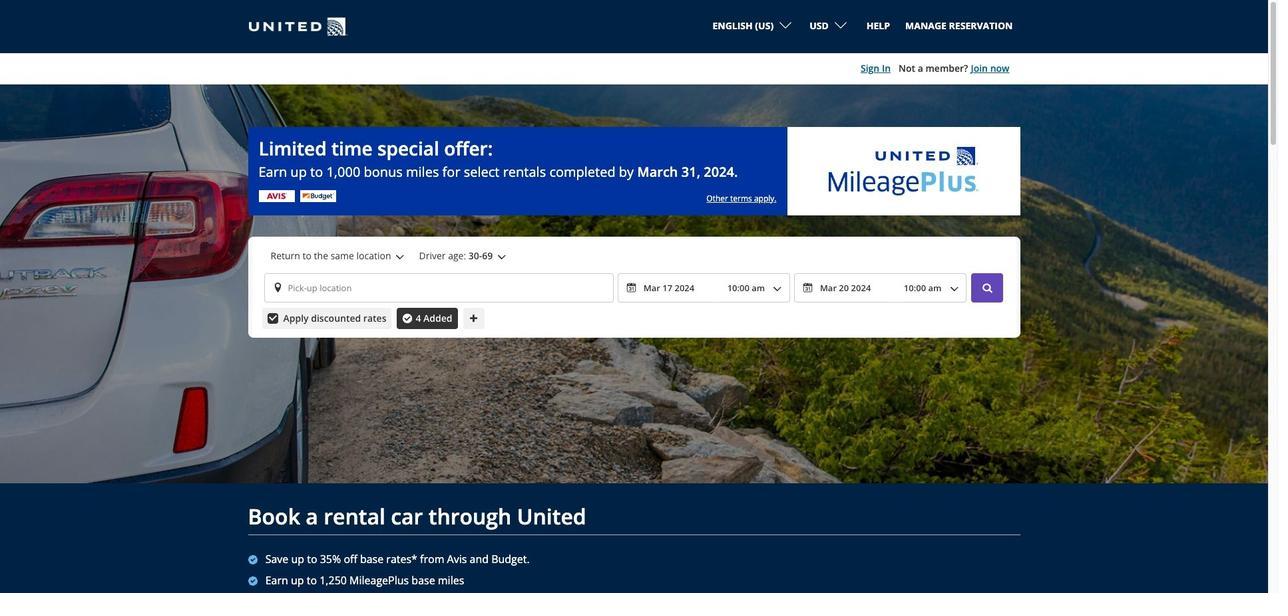 Task type: locate. For each thing, give the bounding box(es) containing it.
Pick-up location field
[[264, 273, 614, 303]]

pickupTime field
[[719, 273, 790, 303]]

End date field
[[794, 273, 896, 303]]

Start date field
[[618, 273, 719, 303]]

budget image
[[300, 191, 336, 202]]

avis image
[[259, 191, 295, 202]]



Task type: describe. For each thing, give the bounding box(es) containing it.
united-airlines-white logo image
[[249, 10, 347, 43]]

united mileage plan image
[[829, 146, 979, 196]]

returnTime field
[[896, 273, 967, 303]]

tick circle image
[[402, 313, 413, 324]]

search image
[[982, 283, 992, 293]]

location image
[[272, 282, 283, 294]]

plus image
[[465, 310, 482, 327]]



Task type: vqa. For each thing, say whether or not it's contained in the screenshot.
benefitObject.text 'ELEMENT'
no



